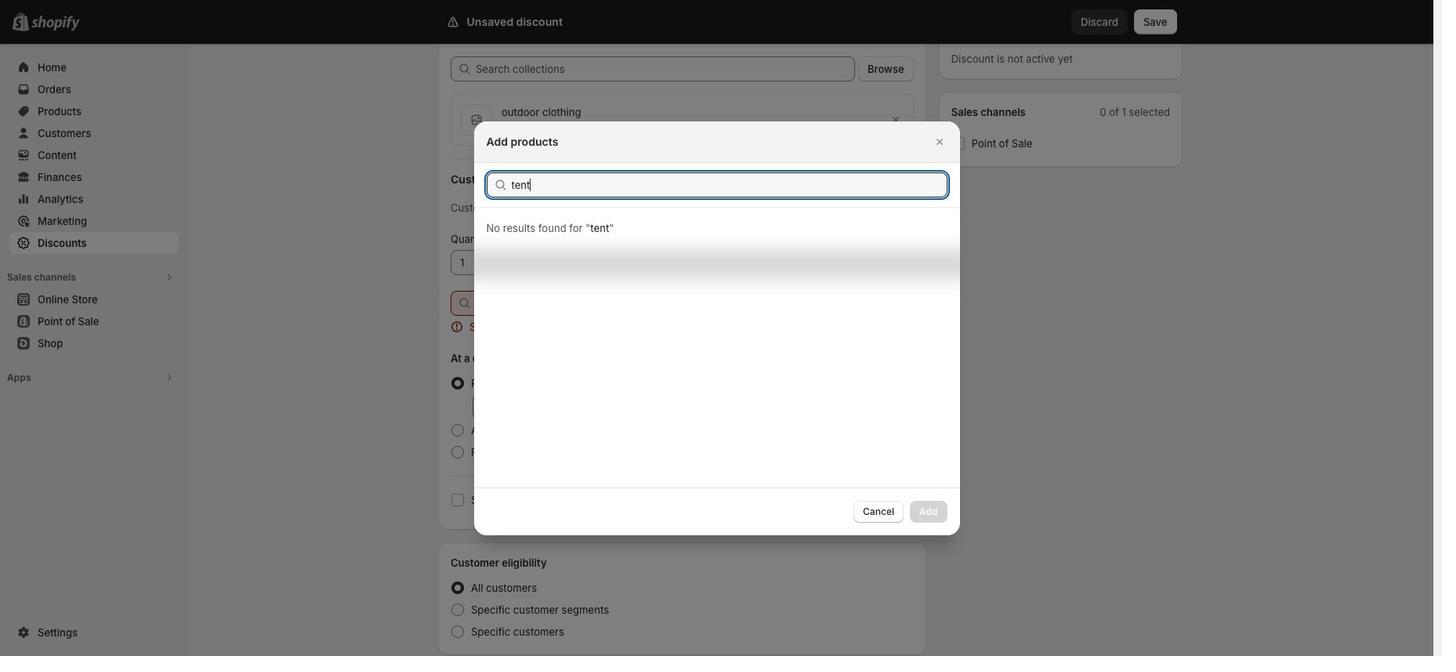 Task type: locate. For each thing, give the bounding box(es) containing it.
dialog
[[0, 121, 1434, 535]]

Search products text field
[[511, 172, 947, 197]]



Task type: vqa. For each thing, say whether or not it's contained in the screenshot.
Harmonized System (HS) code
no



Task type: describe. For each thing, give the bounding box(es) containing it.
shopify image
[[31, 16, 80, 31]]



